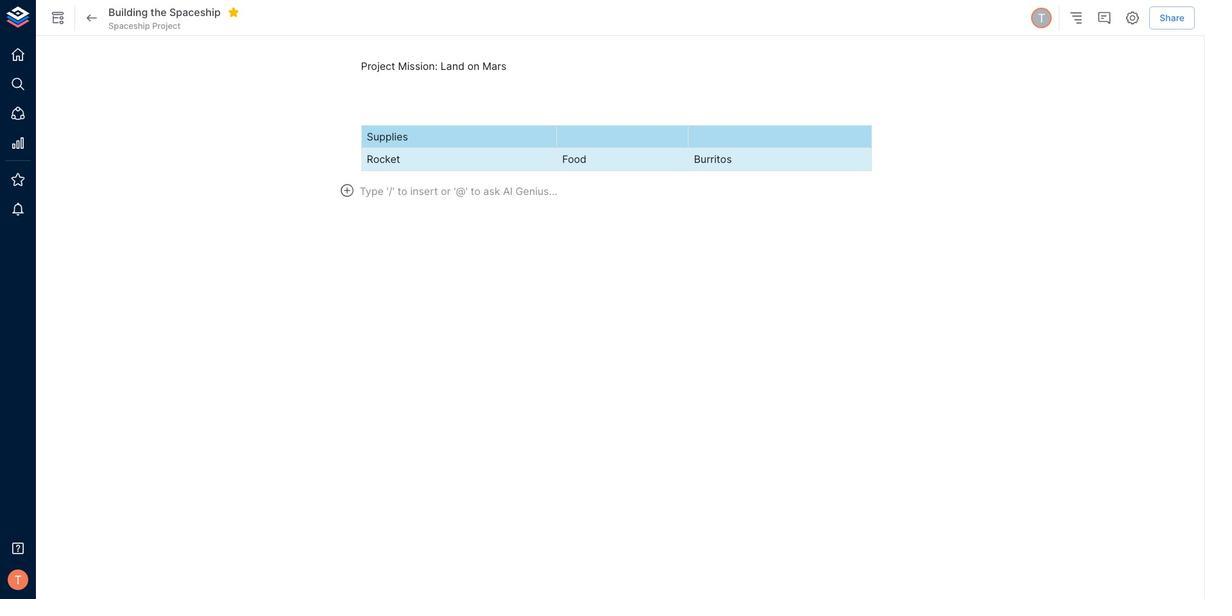 Task type: locate. For each thing, give the bounding box(es) containing it.
1 vertical spatial t button
[[4, 566, 32, 594]]

project
[[152, 20, 180, 31], [361, 60, 395, 73]]

table of contents image
[[1069, 10, 1084, 26]]

t
[[1038, 11, 1045, 25], [14, 573, 22, 587]]

show wiki image
[[50, 10, 65, 26]]

1 vertical spatial t
[[14, 573, 22, 587]]

burritos
[[694, 153, 732, 166]]

project down building the spaceship
[[152, 20, 180, 31]]

rocket
[[367, 153, 400, 166]]

share button
[[1149, 6, 1195, 30]]

mission:
[[398, 60, 438, 73]]

t button
[[1029, 6, 1054, 30], [4, 566, 32, 594]]

project mission: land on mars
[[361, 60, 507, 73]]

0 vertical spatial t button
[[1029, 6, 1054, 30]]

land
[[441, 60, 465, 73]]

0 vertical spatial spaceship
[[169, 6, 221, 18]]

project left mission:
[[361, 60, 395, 73]]

the
[[151, 6, 167, 18]]

settings image
[[1125, 10, 1140, 26]]

spaceship right the
[[169, 6, 221, 18]]

1 vertical spatial spaceship
[[108, 20, 150, 31]]

food
[[562, 153, 586, 166]]

mars
[[482, 60, 507, 73]]

building the spaceship
[[108, 6, 221, 18]]

0 vertical spatial project
[[152, 20, 180, 31]]

0 horizontal spatial spaceship
[[108, 20, 150, 31]]

building
[[108, 6, 148, 18]]

1 horizontal spatial t
[[1038, 11, 1045, 25]]

spaceship down 'building'
[[108, 20, 150, 31]]

spaceship
[[169, 6, 221, 18], [108, 20, 150, 31]]

1 horizontal spatial project
[[361, 60, 395, 73]]



Task type: vqa. For each thing, say whether or not it's contained in the screenshot.
Comments image
yes



Task type: describe. For each thing, give the bounding box(es) containing it.
1 vertical spatial project
[[361, 60, 395, 73]]

1 horizontal spatial spaceship
[[169, 6, 221, 18]]

spaceship project
[[108, 20, 180, 31]]

0 horizontal spatial t
[[14, 573, 22, 587]]

on
[[467, 60, 480, 73]]

comments image
[[1097, 10, 1112, 26]]

spaceship project link
[[108, 20, 180, 32]]

go back image
[[84, 10, 99, 26]]

share
[[1160, 12, 1185, 23]]

0 vertical spatial t
[[1038, 11, 1045, 25]]

0 horizontal spatial project
[[152, 20, 180, 31]]

remove favorite image
[[228, 6, 239, 18]]

1 horizontal spatial t button
[[1029, 6, 1054, 30]]

0 horizontal spatial t button
[[4, 566, 32, 594]]

supplies
[[367, 130, 408, 143]]



